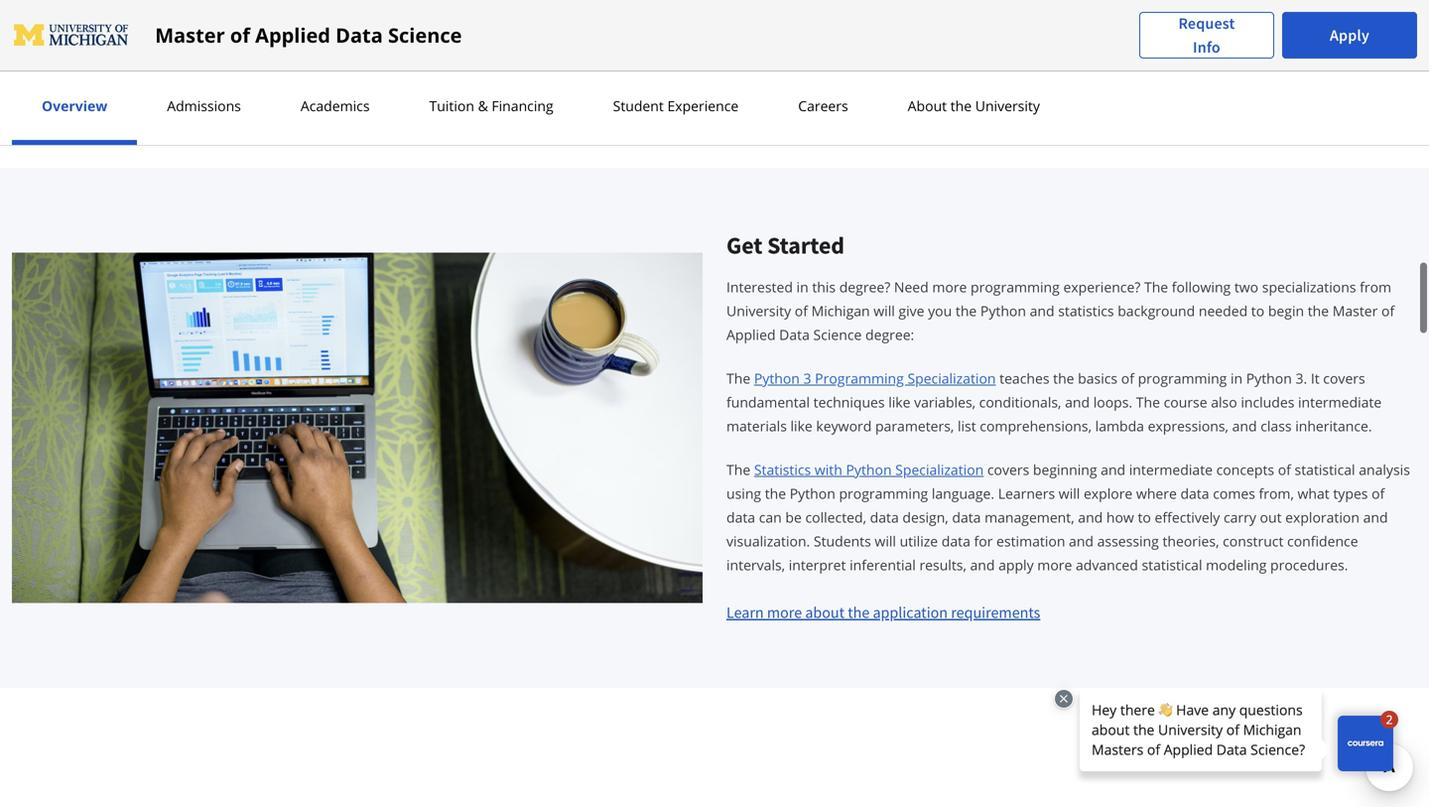 Task type: describe. For each thing, give the bounding box(es) containing it.
requirements
[[951, 603, 1041, 623]]

careers link
[[793, 96, 855, 115]]

the inside teaches the basics of programming in python 3. it covers fundamental techniques like variables, conditionals, and loops. the course also includes intermediate materials like keyword parameters, list comprehensions, lambda expressions, and class inheritance.
[[1054, 369, 1075, 388]]

specialization up language.
[[896, 460, 984, 479]]

of left michigan
[[795, 301, 808, 320]]

procedures.
[[1271, 556, 1349, 574]]

python up fundamental
[[754, 369, 800, 388]]

tuition & financing
[[429, 96, 554, 115]]

get started
[[727, 230, 845, 260]]

concepts
[[1217, 460, 1275, 479]]

how
[[1107, 508, 1135, 527]]

lambda
[[1096, 417, 1145, 435]]

with
[[815, 460, 843, 479]]

careers
[[799, 96, 849, 115]]

university inside interested in this degree? need more programming experience? the following two specializations from university of michigan will give you the python and statistics background needed to begin the master of applied data science degree:
[[727, 301, 791, 320]]

1 horizontal spatial statistical
[[1295, 460, 1356, 479]]

conditionals,
[[980, 393, 1062, 412]]

beginning
[[1034, 460, 1098, 479]]

begin
[[1269, 301, 1305, 320]]

give
[[899, 301, 925, 320]]

from
[[1360, 278, 1392, 296]]

0 horizontal spatial more
[[767, 603, 802, 623]]

overview link
[[36, 96, 113, 115]]

can
[[759, 508, 782, 527]]

0 horizontal spatial like
[[791, 417, 813, 435]]

specialization (3 courses) link
[[371, 0, 705, 64]]

keyword
[[817, 417, 872, 435]]

data down language.
[[953, 508, 981, 527]]

learn
[[727, 603, 764, 623]]

effectively
[[1155, 508, 1221, 527]]

degree?
[[840, 278, 891, 296]]

application
[[873, 603, 948, 623]]

utilize
[[900, 532, 938, 551]]

3
[[804, 369, 812, 388]]

python right with
[[846, 460, 892, 479]]

using
[[727, 484, 762, 503]]

interpret
[[789, 556, 846, 574]]

this
[[813, 278, 836, 296]]

0 horizontal spatial applied
[[255, 21, 331, 49]]

specializations
[[1263, 278, 1357, 296]]

and down basics
[[1066, 393, 1090, 412]]

python inside interested in this degree? need more programming experience? the following two specializations from university of michigan will give you the python and statistics background needed to begin the master of applied data science degree:
[[981, 301, 1027, 320]]

of down analysis on the right of page
[[1372, 484, 1385, 503]]

0 vertical spatial master
[[155, 21, 225, 49]]

interested
[[727, 278, 793, 296]]

intermediate inside 'covers beginning and intermediate concepts of statistical analysis using the python programming language. learners will explore where data comes from, what types of data can be collected, data design, data management, and how to effectively carry out exploration and visualization. students will utilize data for estimation and assessing theories, construct confidence intervals, interpret inferential results, and apply more advanced statistical modeling procedures.'
[[1130, 460, 1213, 479]]

the inside teaches the basics of programming in python 3. it covers fundamental techniques like variables, conditionals, and loops. the course also includes intermediate materials like keyword parameters, list comprehensions, lambda expressions, and class inheritance.
[[1137, 393, 1161, 412]]

the statistics with python specialization
[[727, 460, 984, 479]]

to inside interested in this degree? need more programming experience? the following two specializations from university of michigan will give you the python and statistics background needed to begin the master of applied data science degree:
[[1252, 301, 1265, 320]]

language.
[[932, 484, 995, 503]]

degree:
[[866, 325, 915, 344]]

overview
[[42, 96, 107, 115]]

data up effectively
[[1181, 484, 1210, 503]]

class
[[1261, 417, 1292, 435]]

courses) for specialization (3 courses)
[[503, 31, 560, 47]]

(5
[[140, 31, 151, 47]]

covers inside teaches the basics of programming in python 3. it covers fundamental techniques like variables, conditionals, and loops. the course also includes intermediate materials like keyword parameters, list comprehensions, lambda expressions, and class inheritance.
[[1324, 369, 1366, 388]]

learn more about the application requirements
[[727, 603, 1041, 623]]

inferential
[[850, 556, 916, 574]]

0 horizontal spatial statistical
[[1142, 556, 1203, 574]]

python inside teaches the basics of programming in python 3. it covers fundamental techniques like variables, conditionals, and loops. the course also includes intermediate materials like keyword parameters, list comprehensions, lambda expressions, and class inheritance.
[[1247, 369, 1293, 388]]

specialization (3 courses)
[[395, 31, 560, 47]]

3.
[[1296, 369, 1308, 388]]

data up results,
[[942, 532, 971, 551]]

university of michigan image
[[12, 19, 131, 51]]

about
[[806, 603, 845, 623]]

collected,
[[806, 508, 867, 527]]

2 vertical spatial will
[[875, 532, 897, 551]]

about
[[908, 96, 947, 115]]

list
[[958, 417, 977, 435]]

carry
[[1224, 508, 1257, 527]]

background
[[1118, 301, 1196, 320]]

the python 3 programming specialization
[[727, 369, 996, 388]]

data left design,
[[870, 508, 899, 527]]

admissions link
[[161, 96, 247, 115]]

(3
[[490, 31, 501, 47]]

stackability banner image
[[751, 0, 1418, 13]]

statistics
[[754, 460, 811, 479]]

management,
[[985, 508, 1075, 527]]

data inside interested in this degree? need more programming experience? the following two specializations from university of michigan will give you the python and statistics background needed to begin the master of applied data science degree:
[[780, 325, 810, 344]]

interested in this degree? need more programming experience? the following two specializations from university of michigan will give you the python and statistics background needed to begin the master of applied data science degree:
[[727, 278, 1395, 344]]

teaches
[[1000, 369, 1050, 388]]

needed
[[1199, 301, 1248, 320]]

about the university
[[908, 96, 1040, 115]]

apply
[[999, 556, 1034, 574]]

master inside interested in this degree? need more programming experience? the following two specializations from university of michigan will give you the python and statistics background needed to begin the master of applied data science degree:
[[1333, 301, 1379, 320]]

apply
[[1330, 25, 1370, 45]]

master of applied data science
[[155, 21, 462, 49]]

of down from
[[1382, 301, 1395, 320]]

parameters,
[[876, 417, 955, 435]]

comprehensions,
[[980, 417, 1092, 435]]

academics
[[301, 96, 370, 115]]

student
[[613, 96, 664, 115]]

fundamental
[[727, 393, 810, 412]]

intermediate inside teaches the basics of programming in python 3. it covers fundamental techniques like variables, conditionals, and loops. the course also includes intermediate materials like keyword parameters, list comprehensions, lambda expressions, and class inheritance.
[[1299, 393, 1382, 412]]

will inside interested in this degree? need more programming experience? the following two specializations from university of michigan will give you the python and statistics background needed to begin the master of applied data science degree:
[[874, 301, 895, 320]]

basics
[[1078, 369, 1118, 388]]

course
[[1164, 393, 1208, 412]]

0 vertical spatial university
[[976, 96, 1040, 115]]

following
[[1172, 278, 1231, 296]]

1 vertical spatial will
[[1059, 484, 1081, 503]]

request info button
[[1140, 11, 1275, 59]]



Task type: locate. For each thing, give the bounding box(es) containing it.
more inside 'covers beginning and intermediate concepts of statistical analysis using the python programming language. learners will explore where data comes from, what types of data can be collected, data design, data management, and how to effectively carry out exploration and visualization. students will utilize data for estimation and assessing theories, construct confidence intervals, interpret inferential results, and apply more advanced statistical modeling procedures.'
[[1038, 556, 1073, 574]]

programming inside interested in this degree? need more programming experience? the following two specializations from university of michigan will give you the python and statistics background needed to begin the master of applied data science degree:
[[971, 278, 1060, 296]]

applied down interested
[[727, 325, 776, 344]]

2 courses) from the left
[[503, 31, 560, 47]]

of up 'loops.'
[[1122, 369, 1135, 388]]

statistical up what
[[1295, 460, 1356, 479]]

0 vertical spatial programming
[[971, 278, 1060, 296]]

and down for
[[971, 556, 995, 574]]

the right 'loops.'
[[1137, 393, 1161, 412]]

get
[[727, 230, 763, 260]]

more inside interested in this degree? need more programming experience? the following two specializations from university of michigan will give you the python and statistics background needed to begin the master of applied data science degree:
[[933, 278, 968, 296]]

will down the 'beginning'
[[1059, 484, 1081, 503]]

1 horizontal spatial applied
[[727, 325, 776, 344]]

tuition
[[429, 96, 475, 115]]

to down two
[[1252, 301, 1265, 320]]

types
[[1334, 484, 1369, 503]]

1 vertical spatial to
[[1138, 508, 1152, 527]]

request
[[1179, 13, 1236, 33]]

data up 3
[[780, 325, 810, 344]]

explore
[[1084, 484, 1133, 503]]

it
[[1311, 369, 1320, 388]]

data up academics link
[[336, 21, 383, 49]]

to inside 'covers beginning and intermediate concepts of statistical analysis using the python programming language. learners will explore where data comes from, what types of data can be collected, data design, data management, and how to effectively carry out exploration and visualization. students will utilize data for estimation and assessing theories, construct confidence intervals, interpret inferential results, and apply more advanced statistical modeling procedures.'
[[1138, 508, 1152, 527]]

1 vertical spatial data
[[780, 325, 810, 344]]

two
[[1235, 278, 1259, 296]]

0 horizontal spatial university
[[727, 301, 791, 320]]

specialization up "variables," at the right
[[908, 369, 996, 388]]

inheritance.
[[1296, 417, 1373, 435]]

data
[[1181, 484, 1210, 503], [727, 508, 756, 527], [870, 508, 899, 527], [953, 508, 981, 527], [942, 532, 971, 551]]

0 horizontal spatial programming
[[839, 484, 929, 503]]

student experience link
[[607, 96, 745, 115]]

like
[[889, 393, 911, 412], [791, 417, 813, 435]]

specialization inside specialization (5 courses) link
[[46, 31, 137, 47]]

0 horizontal spatial science
[[388, 21, 462, 49]]

and
[[1030, 301, 1055, 320], [1066, 393, 1090, 412], [1233, 417, 1258, 435], [1101, 460, 1126, 479], [1079, 508, 1103, 527], [1364, 508, 1389, 527], [1069, 532, 1094, 551], [971, 556, 995, 574]]

master down from
[[1333, 301, 1379, 320]]

0 vertical spatial in
[[797, 278, 809, 296]]

covers
[[1324, 369, 1366, 388], [988, 460, 1030, 479]]

the up using
[[727, 460, 751, 479]]

courses) right the "(5"
[[154, 31, 211, 47]]

and down 'also'
[[1233, 417, 1258, 435]]

students
[[814, 532, 872, 551]]

1 horizontal spatial programming
[[971, 278, 1060, 296]]

and left statistics
[[1030, 301, 1055, 320]]

of inside teaches the basics of programming in python 3. it covers fundamental techniques like variables, conditionals, and loops. the course also includes intermediate materials like keyword parameters, list comprehensions, lambda expressions, and class inheritance.
[[1122, 369, 1135, 388]]

will up degree:
[[874, 301, 895, 320]]

science down michigan
[[814, 325, 862, 344]]

1 vertical spatial applied
[[727, 325, 776, 344]]

modeling
[[1207, 556, 1267, 574]]

programming inside 'covers beginning and intermediate concepts of statistical analysis using the python programming language. learners will explore where data comes from, what types of data can be collected, data design, data management, and how to effectively carry out exploration and visualization. students will utilize data for estimation and assessing theories, construct confidence intervals, interpret inferential results, and apply more advanced statistical modeling procedures.'
[[839, 484, 929, 503]]

0 vertical spatial more
[[933, 278, 968, 296]]

specialization (5 courses) link
[[22, 0, 355, 64]]

what
[[1298, 484, 1330, 503]]

to
[[1252, 301, 1265, 320], [1138, 508, 1152, 527]]

1 horizontal spatial more
[[933, 278, 968, 296]]

1 horizontal spatial covers
[[1324, 369, 1366, 388]]

1 horizontal spatial in
[[1231, 369, 1243, 388]]

programming down statistics with python specialization link
[[839, 484, 929, 503]]

data down using
[[727, 508, 756, 527]]

0 vertical spatial like
[[889, 393, 911, 412]]

the up fundamental
[[727, 369, 751, 388]]

also
[[1212, 393, 1238, 412]]

comes
[[1214, 484, 1256, 503]]

expressions,
[[1148, 417, 1229, 435]]

programming up course
[[1138, 369, 1228, 388]]

0 horizontal spatial master
[[155, 21, 225, 49]]

intermediate
[[1299, 393, 1382, 412], [1130, 460, 1213, 479]]

1 horizontal spatial courses)
[[503, 31, 560, 47]]

in up 'also'
[[1231, 369, 1243, 388]]

more down "estimation"
[[1038, 556, 1073, 574]]

science left the (3
[[388, 21, 462, 49]]

1 horizontal spatial to
[[1252, 301, 1265, 320]]

python 3 programming specialization link
[[754, 369, 996, 388]]

specialization left the (3
[[395, 31, 487, 47]]

1 vertical spatial intermediate
[[1130, 460, 1213, 479]]

teaches the basics of programming in python 3. it covers fundamental techniques like variables, conditionals, and loops. the course also includes intermediate materials like keyword parameters, list comprehensions, lambda expressions, and class inheritance.
[[727, 369, 1382, 435]]

experience
[[668, 96, 739, 115]]

be
[[786, 508, 802, 527]]

2 horizontal spatial programming
[[1138, 369, 1228, 388]]

like down fundamental
[[791, 417, 813, 435]]

to right how
[[1138, 508, 1152, 527]]

about the university link
[[902, 96, 1046, 115]]

info
[[1193, 37, 1221, 57]]

0 vertical spatial will
[[874, 301, 895, 320]]

student experience
[[613, 96, 739, 115]]

construct
[[1223, 532, 1284, 551]]

the up background
[[1145, 278, 1169, 296]]

the inside 'covers beginning and intermediate concepts of statistical analysis using the python programming language. learners will explore where data comes from, what types of data can be collected, data design, data management, and how to effectively carry out exploration and visualization. students will utilize data for estimation and assessing theories, construct confidence intervals, interpret inferential results, and apply more advanced statistical modeling procedures.'
[[765, 484, 786, 503]]

1 vertical spatial like
[[791, 417, 813, 435]]

master
[[155, 21, 225, 49], [1333, 301, 1379, 320]]

1 vertical spatial in
[[1231, 369, 1243, 388]]

loops.
[[1094, 393, 1133, 412]]

data
[[336, 21, 383, 49], [780, 325, 810, 344]]

1 courses) from the left
[[154, 31, 211, 47]]

in inside interested in this degree? need more programming experience? the following two specializations from university of michigan will give you the python and statistics background needed to begin the master of applied data science degree:
[[797, 278, 809, 296]]

of up admissions link
[[230, 21, 250, 49]]

for
[[975, 532, 993, 551]]

covers right "it" on the top
[[1324, 369, 1366, 388]]

intermediate up where
[[1130, 460, 1213, 479]]

programming inside teaches the basics of programming in python 3. it covers fundamental techniques like variables, conditionals, and loops. the course also includes intermediate materials like keyword parameters, list comprehensions, lambda expressions, and class inheritance.
[[1138, 369, 1228, 388]]

includes
[[1241, 393, 1295, 412]]

0 vertical spatial data
[[336, 21, 383, 49]]

university right about
[[976, 96, 1040, 115]]

theories,
[[1163, 532, 1220, 551]]

1 vertical spatial programming
[[1138, 369, 1228, 388]]

covers up learners
[[988, 460, 1030, 479]]

covers beginning and intermediate concepts of statistical analysis using the python programming language. learners will explore where data comes from, what types of data can be collected, data design, data management, and how to effectively carry out exploration and visualization. students will utilize data for estimation and assessing theories, construct confidence intervals, interpret inferential results, and apply more advanced statistical modeling procedures.
[[727, 460, 1411, 574]]

0 vertical spatial covers
[[1324, 369, 1366, 388]]

0 vertical spatial to
[[1252, 301, 1265, 320]]

and inside interested in this degree? need more programming experience? the following two specializations from university of michigan will give you the python and statistics background needed to begin the master of applied data science degree:
[[1030, 301, 1055, 320]]

of up from,
[[1279, 460, 1292, 479]]

experience?
[[1064, 278, 1141, 296]]

0 vertical spatial science
[[388, 21, 462, 49]]

1 vertical spatial statistical
[[1142, 556, 1203, 574]]

master right the "(5"
[[155, 21, 225, 49]]

results,
[[920, 556, 967, 574]]

and up 'explore'
[[1101, 460, 1126, 479]]

python inside 'covers beginning and intermediate concepts of statistical analysis using the python programming language. learners will explore where data comes from, what types of data can be collected, data design, data management, and how to effectively carry out exploration and visualization. students will utilize data for estimation and assessing theories, construct confidence intervals, interpret inferential results, and apply more advanced statistical modeling procedures.'
[[790, 484, 836, 503]]

michigan
[[812, 301, 870, 320]]

in left this
[[797, 278, 809, 296]]

the
[[1145, 278, 1169, 296], [727, 369, 751, 388], [1137, 393, 1161, 412], [727, 460, 751, 479]]

0 vertical spatial applied
[[255, 21, 331, 49]]

1 horizontal spatial like
[[889, 393, 911, 412]]

covers inside 'covers beginning and intermediate concepts of statistical analysis using the python programming language. learners will explore where data comes from, what types of data can be collected, data design, data management, and how to effectively carry out exploration and visualization. students will utilize data for estimation and assessing theories, construct confidence intervals, interpret inferential results, and apply more advanced statistical modeling procedures.'
[[988, 460, 1030, 479]]

courses) right the (3
[[503, 31, 560, 47]]

programming
[[815, 369, 904, 388]]

1 vertical spatial science
[[814, 325, 862, 344]]

python up includes at the right
[[1247, 369, 1293, 388]]

1 vertical spatial more
[[1038, 556, 1073, 574]]

started
[[768, 230, 845, 260]]

specialization left the "(5"
[[46, 31, 137, 47]]

applied up academics link
[[255, 21, 331, 49]]

techniques
[[814, 393, 885, 412]]

variables,
[[915, 393, 976, 412]]

learners
[[999, 484, 1056, 503]]

like up parameters, at the bottom right
[[889, 393, 911, 412]]

design,
[[903, 508, 949, 527]]

courses) for specialization (5 courses)
[[154, 31, 211, 47]]

&
[[478, 96, 488, 115]]

in inside teaches the basics of programming in python 3. it covers fundamental techniques like variables, conditionals, and loops. the course also includes intermediate materials like keyword parameters, list comprehensions, lambda expressions, and class inheritance.
[[1231, 369, 1243, 388]]

1 horizontal spatial data
[[780, 325, 810, 344]]

admissions
[[167, 96, 241, 115]]

0 horizontal spatial covers
[[988, 460, 1030, 479]]

tuition & financing link
[[423, 96, 560, 115]]

statistical down theories,
[[1142, 556, 1203, 574]]

0 horizontal spatial courses)
[[154, 31, 211, 47]]

statistics with python specialization link
[[754, 460, 984, 479]]

intermediate up inheritance.
[[1299, 393, 1382, 412]]

1 vertical spatial university
[[727, 301, 791, 320]]

2 vertical spatial programming
[[839, 484, 929, 503]]

1 horizontal spatial science
[[814, 325, 862, 344]]

0 horizontal spatial data
[[336, 21, 383, 49]]

programming up statistics
[[971, 278, 1060, 296]]

and up advanced
[[1069, 532, 1094, 551]]

specialization inside specialization (3 courses) link
[[395, 31, 487, 47]]

where
[[1137, 484, 1177, 503]]

assessing
[[1098, 532, 1160, 551]]

intervals,
[[727, 556, 785, 574]]

0 vertical spatial intermediate
[[1299, 393, 1382, 412]]

statistical
[[1295, 460, 1356, 479], [1142, 556, 1203, 574]]

1 horizontal spatial intermediate
[[1299, 393, 1382, 412]]

need
[[894, 278, 929, 296]]

0 horizontal spatial to
[[1138, 508, 1152, 527]]

0 vertical spatial statistical
[[1295, 460, 1356, 479]]

out
[[1261, 508, 1282, 527]]

learn more about the application requirements link
[[727, 603, 1041, 623]]

2 vertical spatial more
[[767, 603, 802, 623]]

2 horizontal spatial more
[[1038, 556, 1073, 574]]

analysis
[[1359, 460, 1411, 479]]

python right you
[[981, 301, 1027, 320]]

advanced
[[1076, 556, 1139, 574]]

python down with
[[790, 484, 836, 503]]

confidence
[[1288, 532, 1359, 551]]

you
[[928, 301, 952, 320]]

1 vertical spatial master
[[1333, 301, 1379, 320]]

specialization
[[46, 31, 137, 47], [395, 31, 487, 47], [908, 369, 996, 388], [896, 460, 984, 479]]

science inside interested in this degree? need more programming experience? the following two specializations from university of michigan will give you the python and statistics background needed to begin the master of applied data science degree:
[[814, 325, 862, 344]]

1 vertical spatial covers
[[988, 460, 1030, 479]]

the inside interested in this degree? need more programming experience? the following two specializations from university of michigan will give you the python and statistics background needed to begin the master of applied data science degree:
[[1145, 278, 1169, 296]]

visualization.
[[727, 532, 810, 551]]

more up you
[[933, 278, 968, 296]]

will up inferential
[[875, 532, 897, 551]]

1 horizontal spatial university
[[976, 96, 1040, 115]]

and down types
[[1364, 508, 1389, 527]]

0 horizontal spatial in
[[797, 278, 809, 296]]

1 horizontal spatial master
[[1333, 301, 1379, 320]]

science
[[388, 21, 462, 49], [814, 325, 862, 344]]

statistics
[[1059, 301, 1115, 320]]

more right learn
[[767, 603, 802, 623]]

0 horizontal spatial intermediate
[[1130, 460, 1213, 479]]

exploration
[[1286, 508, 1360, 527]]

university down interested
[[727, 301, 791, 320]]

applied inside interested in this degree? need more programming experience? the following two specializations from university of michigan will give you the python and statistics background needed to begin the master of applied data science degree:
[[727, 325, 776, 344]]

and down 'explore'
[[1079, 508, 1103, 527]]



Task type: vqa. For each thing, say whether or not it's contained in the screenshot.
1 BUTTON
no



